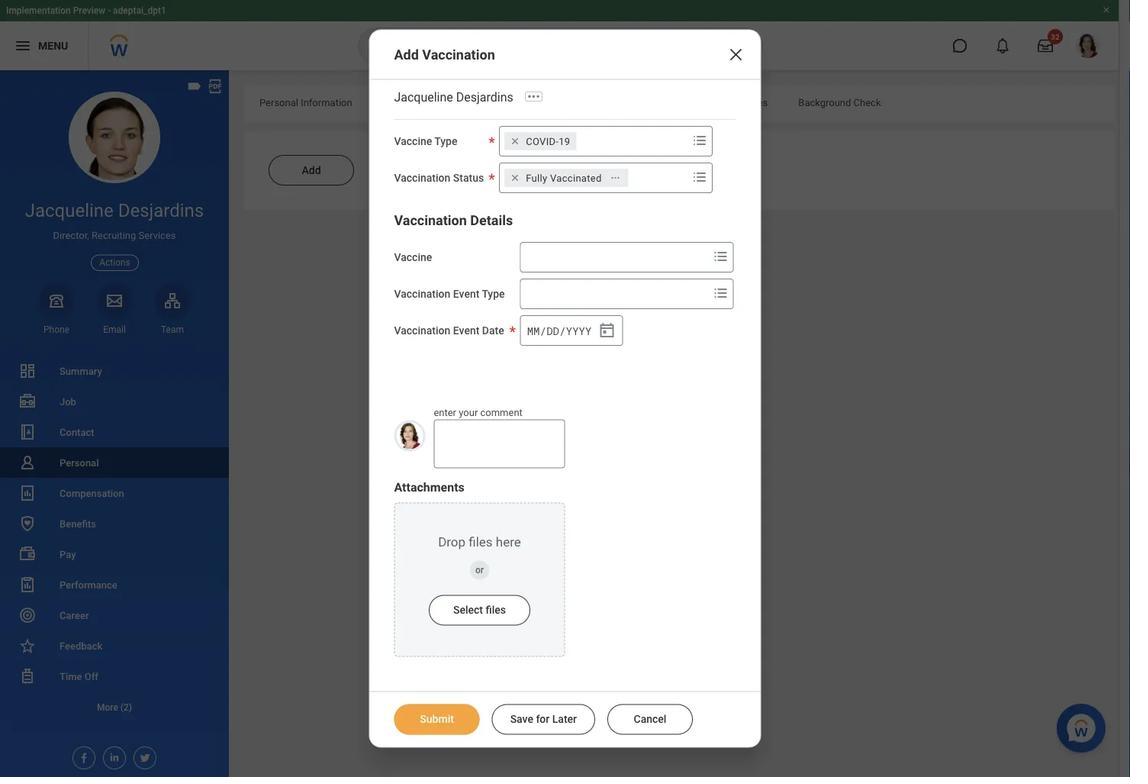 Task type: describe. For each thing, give the bounding box(es) containing it.
or
[[476, 565, 484, 576]]

yyyy
[[566, 324, 592, 338]]

twitter image
[[134, 747, 151, 764]]

view team image
[[163, 291, 182, 310]]

add for add vaccination
[[394, 46, 419, 63]]

compensation
[[60, 487, 124, 499]]

dialog containing add vaccination
[[369, 29, 761, 748]]

type inside vaccination details group
[[482, 288, 505, 301]]

benefits image
[[18, 514, 37, 533]]

check
[[854, 97, 881, 108]]

actions
[[99, 257, 130, 268]]

ids
[[383, 97, 397, 108]]

time off image
[[18, 667, 37, 685]]

feedback
[[60, 640, 102, 652]]

pay image
[[18, 545, 37, 563]]

vaccination details group
[[394, 212, 736, 347]]

feedback image
[[18, 637, 37, 655]]

performance link
[[0, 569, 229, 600]]

phone button
[[39, 283, 74, 336]]

mm / dd / yyyy
[[527, 324, 592, 338]]

add for add
[[302, 164, 321, 176]]

covid-19 element
[[526, 134, 571, 148]]

email
[[103, 324, 126, 335]]

personal notes
[[700, 97, 768, 108]]

off
[[85, 671, 98, 682]]

personal for personal notes
[[700, 97, 739, 108]]

team link
[[155, 283, 190, 336]]

related actions image
[[610, 173, 621, 183]]

background
[[799, 97, 851, 108]]

submit
[[420, 713, 454, 725]]

save for later button
[[492, 704, 595, 735]]

contact
[[60, 426, 94, 438]]

performance
[[60, 579, 117, 590]]

phone image
[[46, 291, 67, 310]]

facebook image
[[73, 747, 90, 764]]

cancel button
[[607, 704, 693, 735]]

time
[[60, 671, 82, 682]]

jacqueline desjardins inside the navigation pane region
[[25, 200, 204, 221]]

fully vaccinated, press delete to clear value. option
[[505, 169, 629, 187]]

director, recruiting services
[[53, 230, 176, 241]]

save for later
[[510, 713, 577, 725]]

prompts image for vaccine type
[[691, 168, 709, 186]]

add vaccination
[[394, 46, 495, 63]]

career link
[[0, 600, 229, 631]]

add button
[[269, 155, 354, 185]]

personal for personal information
[[260, 97, 298, 108]]

jacqueline inside the navigation pane region
[[25, 200, 114, 221]]

vaccination for vaccination event type
[[394, 288, 451, 301]]

vaccination for vaccination event date
[[394, 325, 451, 337]]

2 / from the left
[[560, 324, 566, 338]]

personal information
[[260, 97, 352, 108]]

attachments
[[394, 480, 465, 495]]

0 vertical spatial desjardins
[[456, 90, 514, 104]]

vaccination event type
[[394, 288, 505, 301]]

vaccination event date group
[[520, 315, 623, 346]]

benefits link
[[0, 508, 229, 539]]

job image
[[18, 392, 37, 411]]

job
[[60, 396, 76, 407]]

details
[[470, 213, 513, 229]]

career image
[[18, 606, 37, 624]]

save
[[510, 713, 533, 725]]

submit button
[[394, 704, 480, 735]]

date
[[482, 325, 504, 337]]

fully
[[526, 172, 548, 184]]

action bar region
[[370, 692, 761, 735]]

vaccination up jacqueline desjardins "element"
[[422, 46, 495, 63]]

time off link
[[0, 661, 229, 692]]

pay link
[[0, 539, 229, 569]]

view printable version (pdf) image
[[207, 78, 224, 95]]

benefits
[[60, 518, 96, 529]]

employee's photo (logan mcneil) image
[[394, 420, 426, 451]]

1 / from the left
[[540, 324, 547, 338]]

attachments region
[[394, 480, 565, 657]]

event for date
[[453, 325, 480, 337]]

event for type
[[453, 288, 480, 301]]

actions button
[[91, 255, 139, 271]]



Task type: locate. For each thing, give the bounding box(es) containing it.
later
[[552, 713, 577, 725]]

implementation preview -   adeptai_dpt1 banner
[[0, 0, 1119, 70]]

jacqueline
[[394, 90, 453, 104], [25, 200, 114, 221]]

navigation pane region
[[0, 70, 229, 777]]

event up vaccination event date
[[453, 288, 480, 301]]

fully vaccinated
[[526, 172, 602, 184]]

0 horizontal spatial desjardins
[[118, 200, 204, 221]]

compensation image
[[18, 484, 37, 502]]

director,
[[53, 230, 89, 241]]

prompts image for vaccine
[[712, 284, 730, 302]]

enter
[[434, 407, 456, 418]]

1 horizontal spatial jacqueline
[[394, 90, 453, 104]]

desjardins down add vaccination
[[456, 90, 514, 104]]

notifications large image
[[995, 38, 1011, 53]]

Vaccination Event Type field
[[521, 280, 709, 308]]

vaccination down vaccination event type
[[394, 325, 451, 337]]

add
[[394, 46, 419, 63], [302, 164, 321, 176]]

linkedin image
[[104, 747, 121, 763]]

x small image inside fully vaccinated, press delete to clear value. option
[[508, 170, 523, 186]]

0 vertical spatial vaccine
[[394, 135, 432, 148]]

summary link
[[0, 356, 229, 386]]

1 vertical spatial type
[[482, 288, 505, 301]]

vaccination for vaccination details
[[394, 213, 467, 229]]

list
[[0, 356, 229, 722]]

personal inside list
[[60, 457, 99, 468]]

enter your comment text field
[[434, 420, 565, 468]]

time off
[[60, 671, 98, 682]]

x small image for type
[[508, 134, 523, 149]]

0 horizontal spatial /
[[540, 324, 547, 338]]

job link
[[0, 386, 229, 417]]

vaccine inside vaccination details group
[[394, 251, 432, 264]]

recruiting
[[92, 230, 136, 241]]

-
[[108, 5, 111, 16]]

select
[[453, 604, 483, 616]]

1 vertical spatial vaccine
[[394, 251, 432, 264]]

information
[[301, 97, 352, 108]]

add inside dialog
[[394, 46, 419, 63]]

covid-19
[[526, 136, 571, 147]]

0 vertical spatial jacqueline desjardins
[[394, 90, 514, 104]]

personal link
[[0, 447, 229, 478]]

x small image
[[508, 134, 523, 149], [508, 170, 523, 186]]

list containing summary
[[0, 356, 229, 722]]

1 horizontal spatial /
[[560, 324, 566, 338]]

add up ids
[[394, 46, 419, 63]]

1 vertical spatial desjardins
[[118, 200, 204, 221]]

0 vertical spatial add
[[394, 46, 419, 63]]

vaccine up vaccination status
[[394, 135, 432, 148]]

personal left notes
[[700, 97, 739, 108]]

x small image left the fully
[[508, 170, 523, 186]]

calendar image
[[598, 322, 616, 340]]

19
[[559, 136, 571, 147]]

0 horizontal spatial personal
[[60, 457, 99, 468]]

2 vaccine from the top
[[394, 251, 432, 264]]

jacqueline desjardins element
[[394, 90, 523, 104]]

vaccine up vaccination event type
[[394, 251, 432, 264]]

0 horizontal spatial type
[[435, 135, 458, 148]]

/ right the dd
[[560, 324, 566, 338]]

1 horizontal spatial jacqueline desjardins
[[394, 90, 514, 104]]

inbox large image
[[1038, 38, 1053, 53]]

1 horizontal spatial desjardins
[[456, 90, 514, 104]]

background check
[[799, 97, 881, 108]]

personal image
[[18, 453, 37, 472]]

desjardins up services
[[118, 200, 204, 221]]

jacqueline desjardins down add vaccination
[[394, 90, 514, 104]]

vaccine for vaccine
[[394, 251, 432, 264]]

vaccination status
[[394, 172, 484, 184]]

cancel
[[634, 713, 667, 725]]

your
[[459, 407, 478, 418]]

0 vertical spatial x small image
[[508, 134, 523, 149]]

adeptai_dpt1
[[113, 5, 166, 16]]

vaccine type
[[394, 135, 458, 148]]

for
[[536, 713, 550, 725]]

event
[[453, 288, 480, 301], [453, 325, 480, 337]]

tab list
[[244, 85, 1115, 122]]

add down personal information
[[302, 164, 321, 176]]

fully vaccinated element
[[526, 171, 602, 185]]

performance image
[[18, 576, 37, 594]]

contact link
[[0, 417, 229, 447]]

type up vaccination status
[[435, 135, 458, 148]]

0 horizontal spatial jacqueline
[[25, 200, 114, 221]]

1 vertical spatial add
[[302, 164, 321, 176]]

/
[[540, 324, 547, 338], [560, 324, 566, 338]]

0 vertical spatial type
[[435, 135, 458, 148]]

dialog
[[369, 29, 761, 748]]

contact image
[[18, 423, 37, 441]]

summary
[[60, 365, 102, 377]]

1 vaccine from the top
[[394, 135, 432, 148]]

covid-
[[526, 136, 559, 147]]

1 vertical spatial jacqueline
[[25, 200, 114, 221]]

career
[[60, 610, 89, 621]]

summary image
[[18, 362, 37, 380]]

2 event from the top
[[453, 325, 480, 337]]

profile logan mcneil element
[[1067, 29, 1110, 63]]

vaccination
[[422, 46, 495, 63], [394, 172, 451, 184], [394, 213, 467, 229], [394, 288, 451, 301], [394, 325, 451, 337]]

status
[[453, 172, 484, 184]]

close environment banner image
[[1102, 5, 1111, 15]]

x small image left covid-
[[508, 134, 523, 149]]

jacqueline desjardins
[[394, 90, 514, 104], [25, 200, 204, 221]]

personal
[[260, 97, 298, 108], [700, 97, 739, 108], [60, 457, 99, 468]]

team
[[161, 324, 184, 335]]

0 vertical spatial prompts image
[[691, 131, 709, 150]]

desjardins inside the navigation pane region
[[118, 200, 204, 221]]

1 horizontal spatial personal
[[260, 97, 298, 108]]

vaccination for vaccination status
[[394, 172, 451, 184]]

vaccination event date
[[394, 325, 504, 337]]

pay
[[60, 548, 76, 560]]

prompts image
[[712, 247, 730, 266]]

mail image
[[105, 291, 124, 310]]

email button
[[97, 283, 132, 336]]

files
[[486, 604, 506, 616]]

Vaccine field
[[521, 244, 709, 271]]

personal left information
[[260, 97, 298, 108]]

x small image for status
[[508, 170, 523, 186]]

0 horizontal spatial jacqueline desjardins
[[25, 200, 204, 221]]

dd
[[547, 324, 559, 338]]

documents
[[428, 97, 478, 108]]

team jacqueline desjardins element
[[155, 324, 190, 336]]

vaccination details
[[394, 213, 513, 229]]

vaccination down vaccination status
[[394, 213, 467, 229]]

select files button
[[429, 595, 530, 626]]

1 event from the top
[[453, 288, 480, 301]]

1 vertical spatial event
[[453, 325, 480, 337]]

enter your comment
[[434, 407, 523, 418]]

vaccinations
[[509, 97, 566, 108]]

services
[[139, 230, 176, 241]]

tab list containing personal information
[[244, 85, 1115, 122]]

add inside button
[[302, 164, 321, 176]]

jacqueline up director,
[[25, 200, 114, 221]]

implementation preview -   adeptai_dpt1
[[6, 5, 166, 16]]

0 horizontal spatial add
[[302, 164, 321, 176]]

email jacqueline desjardins element
[[97, 324, 132, 336]]

jacqueline up vaccine type
[[394, 90, 453, 104]]

vaccination up vaccination event date
[[394, 288, 451, 301]]

1 vertical spatial prompts image
[[691, 168, 709, 186]]

1 horizontal spatial type
[[482, 288, 505, 301]]

vaccine
[[394, 135, 432, 148], [394, 251, 432, 264]]

mm
[[527, 324, 540, 338]]

prompts image
[[691, 131, 709, 150], [691, 168, 709, 186], [712, 284, 730, 302]]

covid-19, press delete to clear value. option
[[505, 132, 577, 151]]

vaccination details button
[[394, 213, 513, 229]]

tag image
[[186, 78, 203, 95]]

1 x small image from the top
[[508, 134, 523, 149]]

0 vertical spatial jacqueline
[[394, 90, 453, 104]]

implementation
[[6, 5, 71, 16]]

x image
[[727, 45, 745, 64]]

0 vertical spatial event
[[453, 288, 480, 301]]

vaccinated
[[550, 172, 602, 184]]

vaccine for vaccine type
[[394, 135, 432, 148]]

feedback link
[[0, 631, 229, 661]]

2 horizontal spatial personal
[[700, 97, 739, 108]]

1 vertical spatial x small image
[[508, 170, 523, 186]]

x small image inside covid-19, press delete to clear value. option
[[508, 134, 523, 149]]

/ right mm
[[540, 324, 547, 338]]

personal down contact
[[60, 457, 99, 468]]

1 horizontal spatial add
[[394, 46, 419, 63]]

comment
[[481, 407, 523, 418]]

preview
[[73, 5, 105, 16]]

type
[[435, 135, 458, 148], [482, 288, 505, 301]]

desjardins
[[456, 90, 514, 104], [118, 200, 204, 221]]

jacqueline desjardins up director, recruiting services
[[25, 200, 204, 221]]

notes
[[742, 97, 768, 108]]

type up date
[[482, 288, 505, 301]]

phone
[[44, 324, 69, 335]]

event left date
[[453, 325, 480, 337]]

1 vertical spatial jacqueline desjardins
[[25, 200, 204, 221]]

phone jacqueline desjardins element
[[39, 324, 74, 336]]

select files
[[453, 604, 506, 616]]

2 x small image from the top
[[508, 170, 523, 186]]

compensation link
[[0, 478, 229, 508]]

2 vertical spatial prompts image
[[712, 284, 730, 302]]

vaccination down vaccine type
[[394, 172, 451, 184]]



Task type: vqa. For each thing, say whether or not it's contained in the screenshot.
left the Items
no



